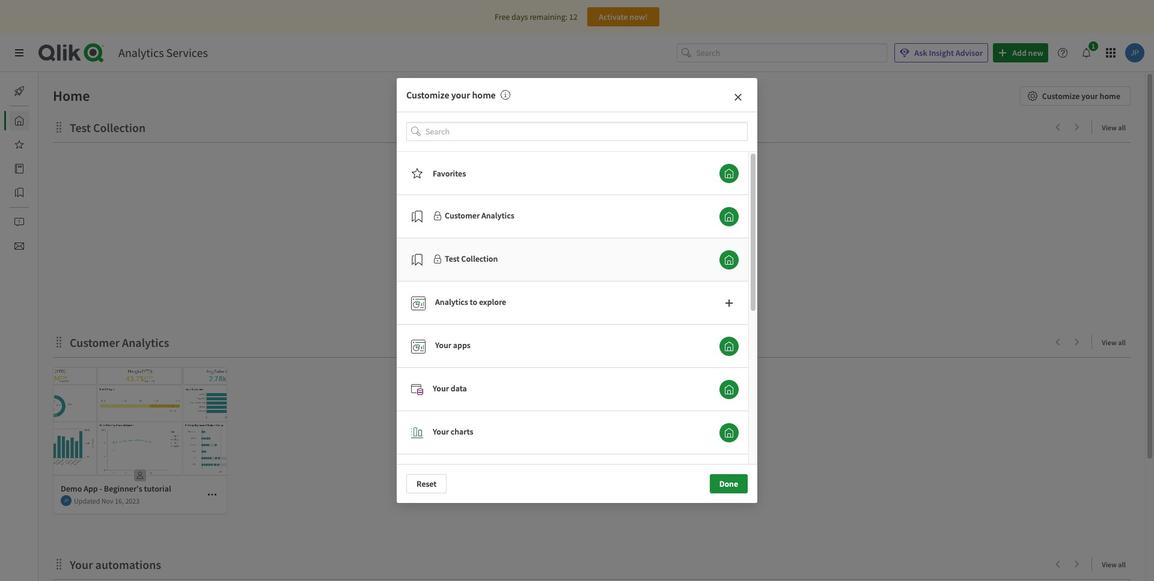 Task type: describe. For each thing, give the bounding box(es) containing it.
navigation pane element
[[0, 77, 60, 261]]

reset
[[417, 479, 437, 490]]

collection inside home main content
[[93, 120, 146, 135]]

move collection image for customer
[[53, 336, 65, 348]]

your for your apps
[[435, 340, 451, 351]]

your for your charts
[[433, 427, 449, 437]]

customer analytics inside customize your home dialog
[[445, 210, 514, 221]]

items
[[503, 263, 523, 273]]

items that you save in this collection will show up here. add content to this collection by clicking on the item's collection icon. a collection is a way of personally organizing the content to which you have access.
[[503, 263, 676, 322]]

home link
[[10, 111, 60, 130]]

customize your home inside 'button'
[[1042, 91, 1120, 102]]

insight
[[929, 47, 954, 58]]

customize inside dialog
[[406, 89, 449, 101]]

apps
[[453, 340, 471, 351]]

view for customer analytics
[[1102, 338, 1117, 347]]

qlik sense app image
[[53, 368, 227, 476]]

0 vertical spatial you
[[541, 263, 554, 273]]

by
[[628, 275, 636, 285]]

show
[[646, 263, 665, 273]]

updated
[[74, 497, 100, 506]]

test inside customize your home dialog
[[445, 253, 460, 264]]

done
[[719, 479, 738, 490]]

updated nov 16, 2023
[[74, 497, 140, 506]]

only you can see this collection image for test collection
[[433, 254, 442, 264]]

view all link for customer analytics
[[1102, 335, 1131, 350]]

alerts image
[[14, 218, 24, 227]]

ask insight advisor
[[914, 47, 983, 58]]

view all link for your automations
[[1102, 557, 1131, 572]]

your inside 'button'
[[1081, 91, 1098, 102]]

close image
[[733, 92, 743, 102]]

free
[[495, 11, 510, 22]]

charts
[[451, 427, 473, 437]]

analytics services element
[[118, 45, 208, 60]]

-
[[99, 484, 102, 495]]

personal element
[[130, 466, 150, 486]]

move collection image for test
[[53, 121, 65, 133]]

your for your data
[[433, 383, 449, 394]]

item's
[[518, 287, 539, 298]]

2 horizontal spatial to
[[627, 299, 634, 310]]

Test Collection button
[[719, 251, 739, 270]]

to inside dialog
[[470, 297, 477, 308]]

searchbar element
[[677, 43, 887, 63]]

collection down by
[[602, 287, 637, 298]]

view all for your automations
[[1102, 561, 1126, 570]]

in
[[573, 263, 580, 273]]

way
[[652, 287, 666, 298]]

collection inside customize your home dialog
[[461, 253, 498, 264]]

home inside navigation pane element
[[38, 115, 60, 126]]

of
[[667, 287, 674, 298]]

a
[[646, 287, 650, 298]]

home inside 'button'
[[1100, 91, 1120, 102]]

customer inside home main content
[[70, 335, 120, 350]]

collection up a
[[591, 275, 626, 285]]

home inside main content
[[53, 87, 90, 105]]

activate now!
[[599, 11, 648, 22]]

your automations
[[70, 558, 161, 573]]

app
[[84, 484, 98, 495]]

beginner's
[[104, 484, 142, 495]]

home main content
[[34, 72, 1154, 582]]

0 vertical spatial content
[[539, 275, 566, 285]]

Customer Analytics button
[[719, 207, 739, 227]]

personally
[[508, 299, 544, 310]]

analytics inside home main content
[[122, 335, 169, 350]]

which
[[636, 299, 657, 310]]

collection up the organizing
[[541, 287, 576, 298]]

explore
[[479, 297, 506, 308]]

0 vertical spatial the
[[505, 287, 516, 298]]

nov
[[101, 497, 113, 506]]

will
[[632, 263, 645, 273]]

2023
[[125, 497, 140, 506]]

Favorites button
[[719, 164, 739, 183]]

demo app - beginner's tutorial
[[61, 484, 171, 495]]

all for your automations
[[1118, 561, 1126, 570]]

Your charts button
[[719, 424, 739, 443]]

test inside home main content
[[70, 120, 91, 135]]

0 vertical spatial search text field
[[696, 43, 887, 63]]

days
[[512, 11, 528, 22]]

ask
[[914, 47, 927, 58]]

search text field inside customize your home dialog
[[426, 122, 748, 142]]

up
[[667, 263, 676, 273]]

tutorial
[[144, 484, 171, 495]]

view all link for test collection
[[1102, 120, 1131, 135]]

services
[[166, 45, 208, 60]]

Your apps button
[[719, 337, 739, 357]]



Task type: vqa. For each thing, say whether or not it's contained in the screenshot.
Your automations's The View All link
yes



Task type: locate. For each thing, give the bounding box(es) containing it.
0 vertical spatial customer
[[445, 210, 480, 221]]

your left apps
[[435, 340, 451, 351]]

3 view all link from the top
[[1102, 557, 1131, 572]]

getting started image
[[14, 87, 24, 96]]

2 view all link from the top
[[1102, 335, 1131, 350]]

customize your home
[[406, 89, 496, 101], [1042, 91, 1120, 102]]

0 horizontal spatial your
[[451, 89, 470, 101]]

Search text field
[[696, 43, 887, 63], [426, 122, 748, 142]]

1 vertical spatial this
[[577, 275, 590, 285]]

1 horizontal spatial content
[[598, 299, 625, 310]]

remaining:
[[530, 11, 568, 22]]

1 horizontal spatial home
[[1100, 91, 1120, 102]]

view all for customer analytics
[[1102, 338, 1126, 347]]

that
[[525, 263, 539, 273]]

1 view from the top
[[1102, 123, 1117, 132]]

customer
[[445, 210, 480, 221], [70, 335, 120, 350]]

you down the of
[[659, 299, 672, 310]]

1 vertical spatial view all link
[[1102, 335, 1131, 350]]

0 horizontal spatial customize
[[406, 89, 449, 101]]

0 horizontal spatial customer
[[70, 335, 120, 350]]

0 horizontal spatial customize your home
[[406, 89, 496, 101]]

your inside home main content
[[70, 558, 93, 573]]

0 horizontal spatial customer analytics
[[70, 335, 169, 350]]

free days remaining: 12
[[495, 11, 578, 22]]

1 view all link from the top
[[1102, 120, 1131, 135]]

activate
[[599, 11, 628, 22]]

activate now! link
[[587, 7, 659, 26]]

view for test collection
[[1102, 123, 1117, 132]]

1 vertical spatial the
[[585, 299, 596, 310]]

customize
[[406, 89, 449, 101], [1042, 91, 1080, 102]]

0 horizontal spatial to
[[470, 297, 477, 308]]

content up the access.
[[598, 299, 625, 310]]

1 horizontal spatial test
[[445, 253, 460, 264]]

your right move collection icon
[[70, 558, 93, 573]]

analytics to explore
[[435, 297, 506, 308]]

now!
[[630, 11, 648, 22]]

demo
[[61, 484, 82, 495]]

collections image
[[14, 188, 24, 198]]

1 horizontal spatial customize
[[1042, 91, 1080, 102]]

customer analytics link
[[70, 335, 174, 350]]

test up analytics to explore
[[445, 253, 460, 264]]

2 vertical spatial view all link
[[1102, 557, 1131, 572]]

0 horizontal spatial the
[[505, 287, 516, 298]]

customer analytics inside home main content
[[70, 335, 169, 350]]

2 view from the top
[[1102, 338, 1117, 347]]

view all link
[[1102, 120, 1131, 135], [1102, 335, 1131, 350], [1102, 557, 1131, 572]]

0 horizontal spatial collection
[[93, 120, 146, 135]]

2 vertical spatial view
[[1102, 561, 1117, 570]]

your data
[[433, 383, 467, 394]]

customer analytics
[[445, 210, 514, 221], [70, 335, 169, 350]]

the down here.
[[505, 287, 516, 298]]

2 vertical spatial all
[[1118, 561, 1126, 570]]

only you can see this collection image down favorites
[[433, 211, 442, 220]]

test collection inside home main content
[[70, 120, 146, 135]]

view for your automations
[[1102, 561, 1117, 570]]

3 all from the top
[[1118, 561, 1126, 570]]

1 vertical spatial collection
[[461, 253, 498, 264]]

test collection
[[70, 120, 146, 135], [445, 253, 498, 264]]

1 vertical spatial test collection
[[445, 253, 498, 264]]

all for customer analytics
[[1118, 338, 1126, 347]]

0 vertical spatial view
[[1102, 123, 1117, 132]]

1 all from the top
[[1118, 123, 1126, 132]]

1 horizontal spatial collection
[[461, 253, 498, 264]]

1 horizontal spatial your
[[1081, 91, 1098, 102]]

content down save
[[539, 275, 566, 285]]

0 vertical spatial only you can see this collection image
[[433, 211, 442, 220]]

1 vertical spatial only you can see this collection image
[[433, 254, 442, 264]]

this up icon.
[[577, 275, 590, 285]]

analytics
[[118, 45, 164, 60], [481, 210, 514, 221], [435, 297, 468, 308], [122, 335, 169, 350]]

0 horizontal spatial you
[[541, 263, 554, 273]]

to left the 'explore'
[[470, 297, 477, 308]]

to left which
[[627, 299, 634, 310]]

ask insight advisor button
[[895, 43, 988, 63]]

reset button
[[406, 475, 447, 494]]

this
[[581, 263, 594, 273], [577, 275, 590, 285]]

your for your automations
[[70, 558, 93, 573]]

save
[[555, 263, 571, 273]]

your
[[435, 340, 451, 351], [433, 383, 449, 394], [433, 427, 449, 437], [70, 558, 93, 573]]

customize your home button
[[1020, 87, 1131, 106]]

0 horizontal spatial test
[[70, 120, 91, 135]]

2 vertical spatial view all
[[1102, 561, 1126, 570]]

james peterson element
[[61, 496, 72, 507]]

0 vertical spatial move collection image
[[53, 121, 65, 133]]

0 horizontal spatial home
[[472, 89, 496, 101]]

home inside dialog
[[472, 89, 496, 101]]

your apps
[[435, 340, 471, 351]]

1 vertical spatial search text field
[[426, 122, 748, 142]]

all
[[1118, 123, 1126, 132], [1118, 338, 1126, 347], [1118, 561, 1126, 570]]

all for test collection
[[1118, 123, 1126, 132]]

advisor
[[956, 47, 983, 58]]

1 vertical spatial view
[[1102, 338, 1117, 347]]

analytics services
[[118, 45, 208, 60]]

only you can see this collection image for customer analytics
[[433, 211, 442, 220]]

view all
[[1102, 123, 1126, 132], [1102, 338, 1126, 347], [1102, 561, 1126, 570]]

0 vertical spatial view all
[[1102, 123, 1126, 132]]

customize inside 'button'
[[1042, 91, 1080, 102]]

1 only you can see this collection image from the top
[[433, 211, 442, 220]]

done button
[[710, 475, 748, 494]]

icon.
[[577, 287, 594, 298]]

test collection link
[[70, 120, 150, 135]]

subscriptions image
[[14, 242, 24, 251]]

automations
[[95, 558, 161, 573]]

your left data
[[433, 383, 449, 394]]

test collection inside customize your home dialog
[[445, 253, 498, 264]]

move collection image
[[53, 559, 65, 571]]

1 vertical spatial customer analytics
[[70, 335, 169, 350]]

1 horizontal spatial test collection
[[445, 253, 498, 264]]

customize your home dialog
[[397, 78, 757, 582]]

0 horizontal spatial content
[[539, 275, 566, 285]]

a
[[596, 287, 601, 298]]

home right home icon
[[38, 115, 60, 126]]

3 view from the top
[[1102, 561, 1117, 570]]

open sidebar menu image
[[14, 48, 24, 58]]

to down the in
[[568, 275, 575, 285]]

here.
[[504, 275, 522, 285]]

1 vertical spatial you
[[659, 299, 672, 310]]

collection up by
[[596, 263, 631, 273]]

1 horizontal spatial customer
[[445, 210, 480, 221]]

your left charts on the bottom left of page
[[433, 427, 449, 437]]

test
[[70, 120, 91, 135], [445, 253, 460, 264]]

1 vertical spatial test
[[445, 253, 460, 264]]

1 horizontal spatial customer analytics
[[445, 210, 514, 221]]

1 vertical spatial view all
[[1102, 338, 1126, 347]]

collection
[[93, 120, 146, 135], [461, 253, 498, 264]]

Analytics to explore button
[[719, 294, 739, 313]]

0 vertical spatial view all link
[[1102, 120, 1131, 135]]

collection
[[596, 263, 631, 273], [591, 275, 626, 285], [541, 287, 576, 298], [602, 287, 637, 298]]

2 all from the top
[[1118, 338, 1126, 347]]

12
[[569, 11, 578, 22]]

only you can see this collection image up analytics to explore
[[433, 254, 442, 264]]

2 view all from the top
[[1102, 338, 1126, 347]]

1 horizontal spatial to
[[568, 275, 575, 285]]

0 horizontal spatial test collection
[[70, 120, 146, 135]]

clicking
[[638, 275, 665, 285]]

test right home link
[[70, 120, 91, 135]]

you right that
[[541, 263, 554, 273]]

your inside dialog
[[451, 89, 470, 101]]

add
[[523, 275, 537, 285]]

16,
[[115, 497, 124, 506]]

catalog image
[[14, 164, 24, 174]]

1 vertical spatial home
[[38, 115, 60, 126]]

content
[[539, 275, 566, 285], [598, 299, 625, 310]]

0 vertical spatial test
[[70, 120, 91, 135]]

1 horizontal spatial customize your home
[[1042, 91, 1120, 102]]

favorites
[[433, 168, 466, 179]]

view all for test collection
[[1102, 123, 1126, 132]]

0 vertical spatial all
[[1118, 123, 1126, 132]]

home
[[472, 89, 496, 101], [1100, 91, 1120, 102]]

3 view all from the top
[[1102, 561, 1126, 570]]

your charts
[[433, 427, 473, 437]]

organizing
[[546, 299, 583, 310]]

2 only you can see this collection image from the top
[[433, 254, 442, 264]]

view
[[1102, 123, 1117, 132], [1102, 338, 1117, 347], [1102, 561, 1117, 570]]

move collection image
[[53, 121, 65, 133], [53, 336, 65, 348]]

home image
[[14, 116, 24, 126]]

0 vertical spatial this
[[581, 263, 594, 273]]

home up home link
[[53, 87, 90, 105]]

have
[[568, 311, 585, 322]]

1 view all from the top
[[1102, 123, 1126, 132]]

this right the in
[[581, 263, 594, 273]]

your
[[451, 89, 470, 101], [1081, 91, 1098, 102]]

0 vertical spatial test collection
[[70, 120, 146, 135]]

0 vertical spatial collection
[[93, 120, 146, 135]]

is
[[638, 287, 644, 298]]

1 vertical spatial all
[[1118, 338, 1126, 347]]

you
[[541, 263, 554, 273], [659, 299, 672, 310]]

0 vertical spatial customer analytics
[[445, 210, 514, 221]]

0 vertical spatial home
[[53, 87, 90, 105]]

home
[[53, 87, 90, 105], [38, 115, 60, 126]]

1 horizontal spatial you
[[659, 299, 672, 310]]

the down icon.
[[585, 299, 596, 310]]

customize your home inside dialog
[[406, 89, 496, 101]]

james peterson image
[[61, 496, 72, 507]]

1 vertical spatial move collection image
[[53, 336, 65, 348]]

data
[[451, 383, 467, 394]]

your automations link
[[70, 558, 166, 573]]

customer inside customize your home dialog
[[445, 210, 480, 221]]

Your data button
[[719, 381, 739, 400]]

the
[[505, 287, 516, 298], [585, 299, 596, 310]]

1 horizontal spatial the
[[585, 299, 596, 310]]

on
[[666, 275, 676, 285]]

to
[[568, 275, 575, 285], [470, 297, 477, 308], [627, 299, 634, 310]]

access.
[[586, 311, 611, 322]]

only you can see this collection image
[[433, 211, 442, 220], [433, 254, 442, 264]]

1 vertical spatial customer
[[70, 335, 120, 350]]

1 vertical spatial content
[[598, 299, 625, 310]]



